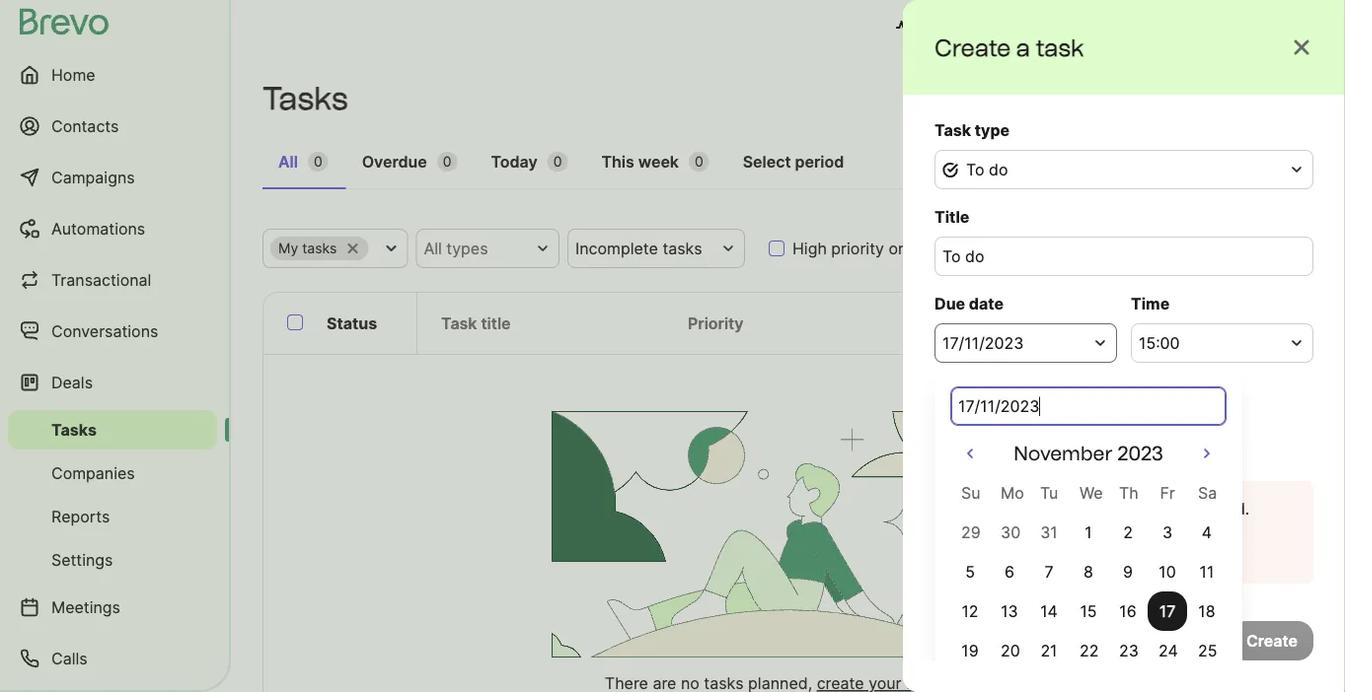 Task type: describe. For each thing, give the bounding box(es) containing it.
conversations link
[[8, 308, 217, 355]]

monday, 13 november 2023 cell
[[990, 592, 1029, 632]]

23
[[1119, 642, 1139, 661]]

cancel
[[951, 632, 1004, 651]]

allow browser notification
[[1029, 543, 1232, 562]]

0 vertical spatial notification
[[1063, 499, 1150, 519]]

5
[[965, 563, 975, 582]]

8
[[1084, 563, 1094, 582]]

15:00
[[1139, 334, 1180, 353]]

transactional link
[[8, 257, 217, 304]]

as
[[1068, 634, 1085, 653]]

0 for this week
[[695, 153, 703, 170]]

14
[[1040, 602, 1058, 621]]

type
[[975, 120, 1010, 140]]

incomplete tasks button
[[568, 229, 745, 268]]

types
[[446, 239, 488, 258]]

row containing 19
[[951, 632, 1227, 671]]

4
[[1202, 523, 1212, 542]]

to
[[966, 160, 985, 179]]

monday, 6 november 2023 cell
[[990, 553, 1029, 592]]

deals
[[51, 373, 93, 392]]

17
[[1159, 602, 1176, 621]]

conversations
[[51, 322, 158, 341]]

tasks for my tasks
[[302, 240, 337, 257]]

wednesday, 15 november 2023 cell
[[1069, 592, 1108, 632]]

2 vertical spatial create
[[1247, 632, 1298, 651]]

DD/MM/YYYY text field
[[951, 387, 1227, 426]]

task for task title
[[441, 314, 477, 333]]

wednesday, 8 november 2023 cell
[[1069, 553, 1108, 592]]

tasks for incomplete tasks
[[663, 239, 702, 258]]

task type
[[935, 120, 1010, 140]]

create a task inside button
[[1197, 89, 1298, 108]]

create button
[[1231, 622, 1314, 661]]

select period link
[[727, 142, 860, 188]]

saturday, 11 november 2023 cell
[[1187, 553, 1227, 592]]

companies link
[[8, 454, 217, 494]]

create a task button
[[1181, 79, 1314, 118]]

19
[[962, 642, 979, 661]]

2
[[1123, 523, 1133, 542]]

row containing su
[[951, 474, 1227, 513]]

contact
[[1181, 314, 1243, 333]]

friday, 10 november 2023 cell
[[1148, 553, 1187, 592]]

date inside create a task dialog
[[969, 294, 1004, 313]]

su
[[961, 484, 981, 503]]

november 2023
[[1014, 442, 1164, 466]]

tuesday, 14 november 2023 cell
[[1029, 592, 1069, 632]]

calls link
[[8, 636, 217, 683]]

priority
[[688, 314, 744, 333]]

select period
[[743, 152, 844, 171]]

0 vertical spatial browser
[[998, 499, 1059, 519]]

15:00 button
[[1131, 324, 1314, 363]]

a inside create a task dialog
[[1016, 33, 1030, 62]]

thursday, 23 november 2023 cell
[[1108, 632, 1148, 671]]

meetings link
[[8, 584, 217, 632]]

saturday, 25 november 2023 cell
[[1187, 632, 1227, 671]]

plan
[[1005, 18, 1037, 37]]

to do button
[[935, 150, 1314, 190]]

my tasks button
[[263, 229, 408, 268]]

17/11/2023
[[943, 334, 1024, 353]]

sunday, 12 november 2023 cell
[[951, 592, 990, 632]]

title
[[481, 314, 511, 333]]

task title
[[441, 314, 511, 333]]

high
[[1089, 634, 1121, 653]]

tuesday, 21 november 2023 cell
[[1029, 632, 1069, 671]]

24
[[1159, 642, 1178, 661]]

period
[[795, 152, 844, 171]]

15
[[1080, 602, 1097, 621]]

thursday, 9 november 2023 cell
[[1108, 553, 1148, 592]]

calls
[[51, 649, 87, 669]]

thursday, 16 november 2023 cell
[[1108, 592, 1148, 632]]

sa
[[1198, 484, 1217, 503]]

0 for all
[[314, 153, 322, 170]]

saturday, 4 november 2023 cell
[[1187, 513, 1227, 553]]

incomplete tasks
[[575, 239, 702, 258]]

saturday, 18 november 2023 cell
[[1187, 592, 1227, 632]]

wednesday, 22 november 2023 cell
[[1069, 632, 1108, 671]]

2 due from the top
[[935, 314, 965, 333]]

1 vertical spatial tasks
[[51, 420, 97, 440]]

create a task dialog
[[903, 0, 1345, 693]]

tu
[[1040, 484, 1058, 503]]

9
[[1123, 563, 1133, 582]]

2 vertical spatial task
[[1032, 634, 1063, 653]]

due date inside create a task dialog
[[935, 294, 1004, 313]]

we
[[1080, 484, 1103, 503]]

browser inside button
[[1076, 543, 1139, 562]]

status
[[327, 314, 377, 333]]

mark task as high priority
[[990, 634, 1179, 653]]

friday, 17 november 2023 cell
[[1148, 592, 1187, 632]]

settings
[[51, 551, 113, 570]]

29
[[961, 523, 981, 542]]

priority for high
[[831, 239, 884, 258]]

companies
[[51, 464, 135, 483]]

all types
[[424, 239, 488, 258]]

th
[[1119, 484, 1139, 503]]

campaigns link
[[8, 154, 217, 201]]

overdue
[[362, 152, 427, 171]]

task for task priority
[[935, 602, 971, 621]]

settings link
[[8, 541, 217, 580]]

1 vertical spatial create
[[1197, 89, 1248, 108]]

task inside create a task button
[[1265, 89, 1298, 108]]

contacts
[[51, 116, 119, 136]]

all for all types
[[424, 239, 442, 258]]

wednesday, 1 november 2023 cell
[[1069, 513, 1108, 553]]

10
[[1159, 563, 1176, 582]]

week
[[638, 152, 679, 171]]

sunday, 29 october 2023 cell
[[961, 523, 981, 542]]

mo
[[1001, 484, 1024, 503]]

today
[[491, 152, 538, 171]]

alert inside create a task dialog
[[935, 482, 1314, 584]]

22
[[1080, 642, 1099, 661]]

do
[[989, 160, 1008, 179]]

my
[[278, 240, 298, 257]]

reminder
[[935, 397, 1009, 416]]

Title text field
[[935, 237, 1314, 276]]

tuesday, 7 november 2023 cell
[[1029, 553, 1069, 592]]

21
[[1041, 642, 1058, 661]]

6
[[1005, 563, 1015, 582]]

usage and plan
[[920, 18, 1037, 37]]

november 2023 grid
[[951, 442, 1227, 693]]



Task type: locate. For each thing, give the bounding box(es) containing it.
campaigns
[[51, 168, 135, 187]]

my tasks
[[278, 240, 337, 257]]

priority down friday, 17 november 2023 cell
[[1126, 634, 1179, 653]]

1 vertical spatial browser
[[1076, 543, 1139, 562]]

create a task
[[935, 33, 1084, 62], [1197, 89, 1298, 108]]

row containing 12
[[951, 592, 1227, 632]]

1 due from the top
[[935, 294, 965, 313]]

11
[[1200, 563, 1214, 582]]

1 horizontal spatial tasks
[[263, 79, 348, 117]]

and
[[972, 18, 1001, 37]]

friday, 3 november 2023 cell
[[1148, 513, 1187, 553]]

november
[[1014, 442, 1113, 466]]

reports
[[51, 507, 110, 527]]

select
[[743, 152, 791, 171]]

1 horizontal spatial priority
[[975, 602, 1032, 621]]

1 due date from the top
[[935, 294, 1004, 313]]

home
[[51, 65, 95, 84]]

2 0 from the left
[[443, 153, 452, 170]]

task
[[1036, 33, 1084, 62], [1265, 89, 1298, 108], [1032, 634, 1063, 653]]

notification down 3
[[1143, 543, 1232, 562]]

3
[[1163, 523, 1173, 542]]

notification up 1
[[1063, 499, 1150, 519]]

browser notification are disabled.
[[998, 499, 1250, 519]]

17/11/2023 button
[[935, 324, 1117, 363]]

task left type
[[935, 120, 971, 140]]

monday, 30 october 2023 cell
[[1001, 523, 1021, 542]]

0 for today
[[553, 153, 562, 170]]

all up my
[[278, 152, 298, 171]]

1 0 from the left
[[314, 153, 322, 170]]

0 horizontal spatial priority
[[831, 239, 884, 258]]

tasks right incomplete
[[663, 239, 702, 258]]

0 vertical spatial priority
[[831, 239, 884, 258]]

0 right week
[[695, 153, 703, 170]]

meetings
[[51, 598, 120, 617]]

0 vertical spatial task
[[1036, 33, 1084, 62]]

5 row from the top
[[951, 632, 1227, 671]]

alert containing browser notification are disabled.
[[935, 482, 1314, 584]]

0
[[314, 153, 322, 170], [443, 153, 452, 170], [553, 153, 562, 170], [695, 153, 703, 170]]

sunday, 5 november 2023 cell
[[951, 553, 990, 592]]

25
[[1198, 642, 1217, 661]]

0 vertical spatial due date
[[935, 294, 1004, 313]]

2 due date from the top
[[935, 314, 1003, 333]]

are
[[1154, 499, 1178, 519]]

1 horizontal spatial browser
[[1076, 543, 1139, 562]]

all types button
[[416, 229, 560, 268]]

7
[[1045, 563, 1054, 582]]

only
[[889, 239, 920, 258]]

monday, 20 november 2023 cell
[[990, 632, 1029, 671]]

1 vertical spatial all
[[424, 239, 442, 258]]

0 horizontal spatial create a task
[[935, 33, 1084, 62]]

task up cancel
[[935, 602, 971, 621]]

1 horizontal spatial create a task
[[1197, 89, 1298, 108]]

2 vertical spatial task
[[935, 602, 971, 621]]

this
[[602, 152, 634, 171]]

0 right 'overdue'
[[443, 153, 452, 170]]

alert
[[935, 482, 1314, 584]]

0 horizontal spatial tasks
[[302, 240, 337, 257]]

tab list
[[263, 142, 1314, 190]]

31
[[1041, 523, 1058, 542]]

30
[[1001, 523, 1021, 542]]

tasks inside incomplete tasks 'popup button'
[[663, 239, 702, 258]]

automations
[[51, 219, 145, 238]]

all inside tab list
[[278, 152, 298, 171]]

0 horizontal spatial all
[[278, 152, 298, 171]]

1 vertical spatial create a task
[[1197, 89, 1298, 108]]

fr
[[1160, 484, 1175, 503]]

3 row from the top
[[951, 553, 1227, 592]]

mark
[[990, 634, 1027, 653]]

0 vertical spatial create
[[935, 33, 1011, 62]]

allow
[[1029, 543, 1072, 562]]

0 vertical spatial create a task
[[935, 33, 1084, 62]]

row containing 29
[[951, 513, 1227, 553]]

1 vertical spatial date
[[969, 314, 1003, 333]]

all left the types
[[424, 239, 442, 258]]

tab list containing all
[[263, 142, 1314, 190]]

4 row from the top
[[951, 592, 1227, 632]]

12
[[962, 602, 979, 621]]

a inside create a task button
[[1252, 89, 1261, 108]]

task
[[935, 120, 971, 140], [441, 314, 477, 333], [935, 602, 971, 621]]

all inside popup button
[[424, 239, 442, 258]]

16
[[1120, 602, 1137, 621]]

1 vertical spatial task
[[441, 314, 477, 333]]

1 vertical spatial due
[[935, 314, 965, 333]]

row group
[[951, 513, 1227, 693]]

due inside create a task dialog
[[935, 294, 965, 313]]

row group containing 29
[[951, 513, 1227, 693]]

20
[[1001, 642, 1020, 661]]

1 horizontal spatial a
[[1252, 89, 1261, 108]]

sunday, 19 november 2023 cell
[[951, 632, 990, 671]]

transactional
[[51, 270, 151, 290]]

tasks inside the "my tasks" popup button
[[302, 240, 337, 257]]

0 vertical spatial task
[[935, 120, 971, 140]]

friday, 24 november 2023 cell
[[1148, 632, 1187, 671]]

automations link
[[8, 205, 217, 253]]

priority for task
[[975, 602, 1032, 621]]

1
[[1085, 523, 1092, 542]]

0 vertical spatial date
[[969, 294, 1004, 313]]

1 date from the top
[[969, 294, 1004, 313]]

deals link
[[8, 359, 217, 407]]

0 left 'overdue'
[[314, 153, 322, 170]]

0 for overdue
[[443, 153, 452, 170]]

0 vertical spatial all
[[278, 152, 298, 171]]

browser
[[998, 499, 1059, 519], [1076, 543, 1139, 562]]

2 horizontal spatial priority
[[1126, 634, 1179, 653]]

1 vertical spatial a
[[1252, 89, 1261, 108]]

1 vertical spatial priority
[[975, 602, 1032, 621]]

row
[[951, 474, 1227, 513], [951, 513, 1227, 553], [951, 553, 1227, 592], [951, 592, 1227, 632], [951, 632, 1227, 671]]

tasks
[[663, 239, 702, 258], [302, 240, 337, 257]]

task for task type
[[935, 120, 971, 140]]

1 row from the top
[[951, 474, 1227, 513]]

priority left only
[[831, 239, 884, 258]]

1 vertical spatial notification
[[1143, 543, 1232, 562]]

to do
[[966, 160, 1008, 179]]

date
[[969, 294, 1004, 313], [969, 314, 1003, 333]]

priority up mark at the right bottom of page
[[975, 602, 1032, 621]]

0 vertical spatial tasks
[[263, 79, 348, 117]]

all for all
[[278, 152, 298, 171]]

row group inside create a task dialog
[[951, 513, 1227, 693]]

1 vertical spatial due date
[[935, 314, 1003, 333]]

task left 'title'
[[441, 314, 477, 333]]

0 vertical spatial a
[[1016, 33, 1030, 62]]

0 horizontal spatial browser
[[998, 499, 1059, 519]]

notification inside button
[[1143, 543, 1232, 562]]

4 0 from the left
[[695, 153, 703, 170]]

tasks right my
[[302, 240, 337, 257]]

thursday, 2 november 2023 cell
[[1108, 513, 1148, 553]]

2 date from the top
[[969, 314, 1003, 333]]

high priority only
[[793, 239, 920, 258]]

2 vertical spatial priority
[[1126, 634, 1179, 653]]

incomplete
[[575, 239, 658, 258]]

disabled.
[[1182, 499, 1250, 519]]

task priority
[[935, 602, 1032, 621]]

this week
[[602, 152, 679, 171]]

browser down 1
[[1076, 543, 1139, 562]]

3 0 from the left
[[553, 153, 562, 170]]

row containing 5
[[951, 553, 1227, 592]]

13
[[1001, 602, 1018, 621]]

0 horizontal spatial a
[[1016, 33, 1030, 62]]

high
[[793, 239, 827, 258]]

reports link
[[8, 497, 217, 537]]

1 horizontal spatial tasks
[[663, 239, 702, 258]]

due date
[[935, 294, 1004, 313], [935, 314, 1003, 333]]

Search a task search field
[[1018, 229, 1314, 268]]

due
[[935, 294, 965, 313], [935, 314, 965, 333]]

cancel button
[[935, 622, 1019, 661]]

tuesday, 31 october 2023 cell
[[1041, 523, 1058, 542]]

0 horizontal spatial tasks
[[51, 420, 97, 440]]

1 horizontal spatial all
[[424, 239, 442, 258]]

1 vertical spatial task
[[1265, 89, 1298, 108]]

0 vertical spatial due
[[935, 294, 965, 313]]

2 row from the top
[[951, 513, 1227, 553]]

2023
[[1117, 442, 1164, 466]]

usage
[[920, 18, 968, 37]]

create a task inside dialog
[[935, 33, 1084, 62]]

browser up monday, 30 october 2023 cell
[[998, 499, 1059, 519]]

priority
[[831, 239, 884, 258], [975, 602, 1032, 621], [1126, 634, 1179, 653]]

0 right the today
[[553, 153, 562, 170]]



Task type: vqa. For each thing, say whether or not it's contained in the screenshot.


